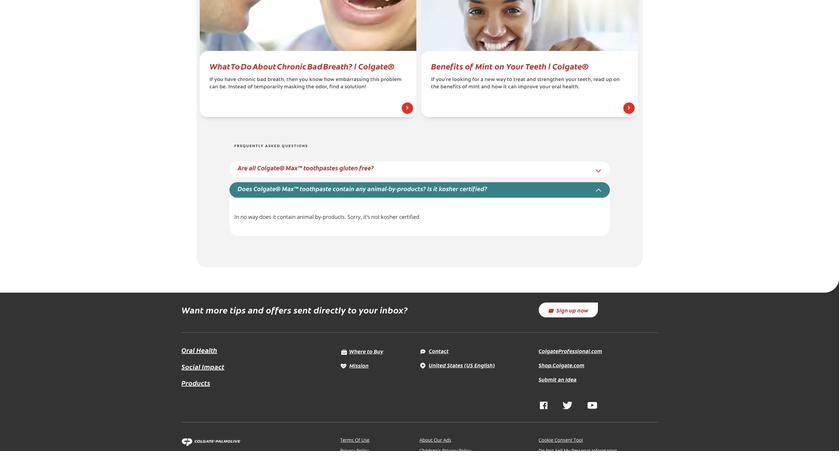 Task type: describe. For each thing, give the bounding box(es) containing it.
can inside if you're looking for a new way to treat and strengthen your teeth, read up on the benefits of mint and how it can improve your oral health.
[[508, 85, 517, 90]]

animal-
[[368, 185, 389, 193]]

instead
[[228, 85, 247, 90]]

submit an idea
[[539, 376, 577, 383]]

ads
[[444, 437, 452, 443]]

an
[[558, 376, 565, 383]]

sign up now
[[557, 307, 589, 314]]

oral
[[552, 85, 562, 90]]

frequently asked questions
[[234, 145, 308, 148]]

colgate® up teeth,
[[553, 60, 589, 71]]

youtube image
[[588, 402, 598, 410]]

1 horizontal spatial to
[[367, 348, 373, 355]]

breath,
[[268, 77, 285, 82]]

2 vertical spatial it
[[273, 214, 276, 221]]

products link
[[182, 378, 210, 389]]

sorry,
[[348, 214, 362, 221]]

embarrassing
[[336, 77, 369, 82]]

masking
[[284, 85, 305, 90]]

in no way does it contain animal by-products. sorry, it's not kosher certified.
[[234, 214, 421, 221]]

all
[[249, 164, 256, 172]]

a inside if you have chronic bad breath, then you know how embarrassing this problem can be. instead of temporarily masking the odor, find a solution!
[[341, 85, 344, 90]]

1 vertical spatial your
[[540, 85, 551, 90]]

in
[[234, 214, 239, 221]]

where to buy link
[[340, 348, 384, 355]]

about our ads link
[[420, 437, 452, 443]]

does colgate® max™ toothpaste contain any animal-by-products? is it kosher certified?
[[238, 185, 488, 193]]

0 vertical spatial your
[[566, 77, 577, 82]]

mint
[[476, 60, 493, 71]]

it inside if you're looking for a new way to treat and strengthen your teeth, read up on the benefits of mint and how it can improve your oral health.
[[504, 85, 507, 90]]

oral
[[182, 346, 195, 355]]

odor,
[[316, 85, 328, 90]]

are
[[238, 164, 248, 172]]

benefits of mint on your teeth | colgate®
[[431, 60, 589, 71]]

oral health link
[[182, 346, 217, 355]]

gluten
[[340, 164, 358, 172]]

submit an idea link
[[539, 376, 577, 383]]

products
[[182, 379, 210, 388]]

to for your
[[348, 304, 357, 316]]

english)
[[475, 362, 495, 369]]

chronic
[[238, 77, 256, 82]]

2 horizontal spatial and
[[527, 77, 536, 82]]

terms of use
[[340, 437, 370, 443]]

social impact link
[[182, 362, 225, 372]]

want more tips and offers sent directly to your inbox?
[[182, 304, 408, 316]]

rounded corner image
[[825, 278, 840, 293]]

teeth,
[[578, 77, 593, 82]]

then
[[287, 77, 298, 82]]

find
[[330, 85, 340, 90]]

0 horizontal spatial contain
[[277, 214, 296, 221]]

by- for products.
[[315, 214, 323, 221]]

cookie
[[539, 437, 554, 443]]

tool
[[574, 437, 583, 443]]

way inside if you're looking for a new way to treat and strengthen your teeth, read up on the benefits of mint and how it can improve your oral health.
[[497, 77, 506, 82]]

your
[[507, 60, 524, 71]]

about
[[420, 437, 433, 443]]

the inside if you have chronic bad breath, then you know how embarrassing this problem can be. instead of temporarily masking the odor, find a solution!
[[306, 85, 315, 90]]

use
[[362, 437, 370, 443]]

not
[[372, 214, 380, 221]]

teeth
[[526, 60, 547, 71]]

colgate® right does
[[254, 185, 281, 193]]

what to do about chronic bad breath? | colgate®
[[210, 60, 395, 71]]

if for benefits of mint on your teeth | colgate®
[[431, 77, 435, 82]]

sent
[[294, 304, 312, 316]]

more
[[206, 304, 228, 316]]

sign up now link
[[539, 303, 598, 318]]

1 vertical spatial way
[[248, 214, 258, 221]]

impact
[[202, 362, 225, 371]]

certified.
[[399, 214, 421, 221]]

1 | from the left
[[355, 60, 357, 71]]

colgate® right "all" on the top left of the page
[[257, 164, 285, 172]]

have
[[225, 77, 236, 82]]

terms of use link
[[340, 437, 370, 443]]

submit
[[539, 376, 557, 383]]

how inside if you have chronic bad breath, then you know how embarrassing this problem can be. instead of temporarily masking the odor, find a solution!
[[324, 77, 335, 82]]

are all colgate® max™ toothpastes gluten free? button
[[238, 164, 374, 172]]

toothpaste
[[300, 185, 332, 193]]

temporarily
[[254, 85, 283, 90]]

for
[[473, 77, 480, 82]]

questions
[[282, 145, 308, 148]]

benefits
[[441, 85, 461, 90]]

of inside if you're looking for a new way to treat and strengthen your teeth, read up on the benefits of mint and how it can improve your oral health.
[[462, 85, 468, 90]]

on inside if you're looking for a new way to treat and strengthen your teeth, read up on the benefits of mint and how it can improve your oral health.
[[614, 77, 620, 82]]

free?
[[360, 164, 374, 172]]

of inside if you have chronic bad breath, then you know how embarrassing this problem can be. instead of temporarily masking the odor, find a solution!
[[248, 85, 253, 90]]

frequently
[[234, 145, 264, 148]]

does
[[238, 185, 252, 193]]

be.
[[220, 85, 227, 90]]

benefits
[[431, 60, 464, 71]]

problem
[[381, 77, 402, 82]]

looking
[[453, 77, 471, 82]]

what to do about chronic bad breath?
[[210, 60, 353, 71]]

colgateprofessional.com link
[[539, 348, 603, 355]]

tips
[[230, 304, 246, 316]]

where
[[349, 348, 366, 355]]

can inside if you have chronic bad breath, then you know how embarrassing this problem can be. instead of temporarily masking the odor, find a solution!
[[210, 85, 218, 90]]

idea
[[566, 376, 577, 383]]

contact link
[[420, 348, 449, 355]]

colgate® up "this"
[[359, 60, 395, 71]]

does colgate® max™ toothpaste contain any animal-by-products? is it kosher certified? button
[[238, 185, 488, 193]]



Task type: vqa. For each thing, say whether or not it's contained in the screenshot.
ABOUT at the bottom of page
yes



Task type: locate. For each thing, give the bounding box(es) containing it.
it
[[504, 85, 507, 90], [434, 185, 438, 193], [273, 214, 276, 221]]

consent
[[555, 437, 573, 443]]

2 vertical spatial and
[[248, 304, 264, 316]]

1 horizontal spatial how
[[492, 85, 502, 90]]

if you have chronic bad breath, then you know how embarrassing this problem can be. instead of temporarily masking the odor, find a solution!
[[210, 77, 402, 90]]

sign
[[557, 307, 568, 314]]

0 horizontal spatial by-
[[315, 214, 323, 221]]

1 horizontal spatial and
[[481, 85, 491, 90]]

up inside 'link'
[[570, 307, 577, 314]]

a right find
[[341, 85, 344, 90]]

inbox?
[[380, 304, 408, 316]]

oral health
[[182, 346, 217, 355]]

of
[[465, 60, 474, 71], [248, 85, 253, 90], [462, 85, 468, 90]]

products?
[[397, 185, 426, 193]]

2 horizontal spatial to
[[507, 77, 513, 82]]

1 vertical spatial to
[[348, 304, 357, 316]]

your
[[566, 77, 577, 82], [540, 85, 551, 90], [359, 304, 378, 316]]

and up improve
[[527, 77, 536, 82]]

0 vertical spatial kosher
[[439, 185, 459, 193]]

it's
[[363, 214, 370, 221]]

1 can from the left
[[210, 85, 218, 90]]

of left mint
[[465, 60, 474, 71]]

1 horizontal spatial your
[[540, 85, 551, 90]]

if left you're
[[431, 77, 435, 82]]

contain
[[333, 185, 355, 193], [277, 214, 296, 221]]

1 horizontal spatial kosher
[[439, 185, 459, 193]]

no
[[241, 214, 247, 221]]

1 horizontal spatial it
[[434, 185, 438, 193]]

it down benefits of mint on your teeth | colgate®
[[504, 85, 507, 90]]

way right new
[[497, 77, 506, 82]]

how up find
[[324, 77, 335, 82]]

a right for
[[481, 77, 484, 82]]

2 can from the left
[[508, 85, 517, 90]]

and right tips
[[248, 304, 264, 316]]

if inside if you're looking for a new way to treat and strengthen your teeth, read up on the benefits of mint and how it can improve your oral health.
[[431, 77, 435, 82]]

united
[[429, 362, 446, 369]]

1 vertical spatial max™
[[282, 185, 299, 193]]

1 horizontal spatial contain
[[333, 185, 355, 193]]

1 the from the left
[[306, 85, 315, 90]]

this
[[371, 77, 380, 82]]

1 horizontal spatial way
[[497, 77, 506, 82]]

kosher right not at the left of the page
[[381, 214, 398, 221]]

mint
[[469, 85, 480, 90]]

way right no
[[248, 214, 258, 221]]

your up health.
[[566, 77, 577, 82]]

1 vertical spatial on
[[614, 77, 620, 82]]

now
[[578, 307, 589, 314]]

you're
[[436, 77, 451, 82]]

0 horizontal spatial on
[[495, 60, 505, 71]]

kosher right is
[[439, 185, 459, 193]]

asked
[[265, 145, 281, 148]]

new
[[485, 77, 495, 82]]

1 vertical spatial by-
[[315, 214, 323, 221]]

health.
[[563, 85, 580, 90]]

1 vertical spatial it
[[434, 185, 438, 193]]

twitter image
[[563, 402, 573, 410]]

2 | from the left
[[549, 60, 551, 71]]

1 horizontal spatial |
[[549, 60, 551, 71]]

1 vertical spatial and
[[481, 85, 491, 90]]

2 if from the left
[[431, 77, 435, 82]]

up left the now
[[570, 307, 577, 314]]

are all colgate® max™ toothpastes gluten free?
[[238, 164, 374, 172]]

of down looking
[[462, 85, 468, 90]]

strengthen
[[538, 77, 565, 82]]

0 horizontal spatial |
[[355, 60, 357, 71]]

on right mint
[[495, 60, 505, 71]]

know
[[310, 77, 323, 82]]

does
[[260, 214, 271, 221]]

kosher
[[439, 185, 459, 193], [381, 214, 398, 221]]

0 horizontal spatial how
[[324, 77, 335, 82]]

want
[[182, 304, 204, 316]]

1 horizontal spatial you
[[299, 77, 308, 82]]

our
[[434, 437, 442, 443]]

if
[[210, 77, 213, 82], [431, 77, 435, 82]]

directly
[[314, 304, 346, 316]]

terms
[[340, 437, 354, 443]]

is
[[428, 185, 432, 193]]

mission link
[[340, 362, 369, 369]]

about our ads
[[420, 437, 452, 443]]

to left treat at the top of the page
[[507, 77, 513, 82]]

to left buy
[[367, 348, 373, 355]]

0 vertical spatial by-
[[389, 185, 397, 193]]

1 if from the left
[[210, 77, 213, 82]]

united states (us english)
[[429, 362, 495, 369]]

up inside if you're looking for a new way to treat and strengthen your teeth, read up on the benefits of mint and how it can improve your oral health.
[[606, 77, 613, 82]]

your down strengthen
[[540, 85, 551, 90]]

0 vertical spatial it
[[504, 85, 507, 90]]

1 horizontal spatial the
[[431, 85, 440, 90]]

| up embarrassing
[[355, 60, 357, 71]]

how inside if you're looking for a new way to treat and strengthen your teeth, read up on the benefits of mint and how it can improve your oral health.
[[492, 85, 502, 90]]

0 vertical spatial to
[[507, 77, 513, 82]]

max™
[[286, 164, 302, 172], [282, 185, 299, 193]]

0 horizontal spatial the
[[306, 85, 315, 90]]

the down know
[[306, 85, 315, 90]]

0 horizontal spatial way
[[248, 214, 258, 221]]

by- right any
[[389, 185, 397, 193]]

0 vertical spatial max™
[[286, 164, 302, 172]]

2 vertical spatial to
[[367, 348, 373, 355]]

1 horizontal spatial up
[[606, 77, 613, 82]]

contain left animal
[[277, 214, 296, 221]]

2 the from the left
[[431, 85, 440, 90]]

you up the be.
[[214, 77, 224, 82]]

1 vertical spatial contain
[[277, 214, 296, 221]]

contain left any
[[333, 185, 355, 193]]

0 vertical spatial and
[[527, 77, 536, 82]]

1 vertical spatial kosher
[[381, 214, 398, 221]]

0 horizontal spatial a
[[341, 85, 344, 90]]

to for treat
[[507, 77, 513, 82]]

max™ down the questions on the left top of page
[[286, 164, 302, 172]]

colgateprofessional.com
[[539, 348, 603, 355]]

of down chronic at the top of page
[[248, 85, 253, 90]]

1 you from the left
[[214, 77, 224, 82]]

up
[[606, 77, 613, 82], [570, 307, 577, 314]]

you
[[214, 77, 224, 82], [299, 77, 308, 82]]

health
[[196, 346, 217, 355]]

by- right animal
[[315, 214, 323, 221]]

0 horizontal spatial kosher
[[381, 214, 398, 221]]

improve
[[518, 85, 539, 90]]

cookie consent tool
[[539, 437, 583, 443]]

buy
[[374, 348, 384, 355]]

contact
[[429, 348, 449, 355]]

the down you're
[[431, 85, 440, 90]]

2 vertical spatial your
[[359, 304, 378, 316]]

your left inbox?
[[359, 304, 378, 316]]

states
[[447, 362, 463, 369]]

0 horizontal spatial if
[[210, 77, 213, 82]]

to right directly in the left of the page
[[348, 304, 357, 316]]

way
[[497, 77, 506, 82], [248, 214, 258, 221]]

to inside if you're looking for a new way to treat and strengthen your teeth, read up on the benefits of mint and how it can improve your oral health.
[[507, 77, 513, 82]]

cookie consent tool link
[[539, 437, 583, 443]]

it right does
[[273, 214, 276, 221]]

how down new
[[492, 85, 502, 90]]

treat
[[514, 77, 526, 82]]

a inside if you're looking for a new way to treat and strengthen your teeth, read up on the benefits of mint and how it can improve your oral health.
[[481, 77, 484, 82]]

1 horizontal spatial if
[[431, 77, 435, 82]]

0 vertical spatial how
[[324, 77, 335, 82]]

any
[[356, 185, 366, 193]]

0 horizontal spatial can
[[210, 85, 218, 90]]

you right then on the top left of page
[[299, 77, 308, 82]]

and down new
[[481, 85, 491, 90]]

2 horizontal spatial it
[[504, 85, 507, 90]]

can left the be.
[[210, 85, 218, 90]]

where to buy
[[349, 348, 384, 355]]

2 you from the left
[[299, 77, 308, 82]]

a
[[481, 77, 484, 82], [341, 85, 344, 90]]

social impact
[[182, 362, 225, 371]]

read
[[594, 77, 605, 82]]

0 horizontal spatial and
[[248, 304, 264, 316]]

if inside if you have chronic bad breath, then you know how embarrassing this problem can be. instead of temporarily masking the odor, find a solution!
[[210, 77, 213, 82]]

1 horizontal spatial by-
[[389, 185, 397, 193]]

facebook image
[[540, 402, 548, 410]]

0 horizontal spatial up
[[570, 307, 577, 314]]

1 horizontal spatial a
[[481, 77, 484, 82]]

social
[[182, 362, 201, 371]]

solution!
[[345, 85, 367, 90]]

if for what to do about chronic bad breath? | colgate®
[[210, 77, 213, 82]]

products.
[[323, 214, 346, 221]]

0 vertical spatial up
[[606, 77, 613, 82]]

2 horizontal spatial your
[[566, 77, 577, 82]]

how
[[324, 77, 335, 82], [492, 85, 502, 90]]

max™ left toothpaste on the top left of page
[[282, 185, 299, 193]]

1 vertical spatial how
[[492, 85, 502, 90]]

shop.colgate.com link
[[539, 362, 585, 369]]

by- for products?
[[389, 185, 397, 193]]

0 vertical spatial contain
[[333, 185, 355, 193]]

1 vertical spatial up
[[570, 307, 577, 314]]

| right teeth
[[549, 60, 551, 71]]

1 horizontal spatial on
[[614, 77, 620, 82]]

the inside if you're looking for a new way to treat and strengthen your teeth, read up on the benefits of mint and how it can improve your oral health.
[[431, 85, 440, 90]]

can down treat at the top of the page
[[508, 85, 517, 90]]

mission
[[350, 362, 369, 369]]

0 vertical spatial way
[[497, 77, 506, 82]]

1 vertical spatial a
[[341, 85, 344, 90]]

it right is
[[434, 185, 438, 193]]

on right the read
[[614, 77, 620, 82]]

if left the have
[[210, 77, 213, 82]]

up right the read
[[606, 77, 613, 82]]

0 horizontal spatial to
[[348, 304, 357, 316]]

0 horizontal spatial it
[[273, 214, 276, 221]]

animal
[[297, 214, 314, 221]]

0 horizontal spatial you
[[214, 77, 224, 82]]

0 vertical spatial on
[[495, 60, 505, 71]]

0 vertical spatial a
[[481, 77, 484, 82]]

bad
[[257, 77, 267, 82]]

by-
[[389, 185, 397, 193], [315, 214, 323, 221]]

1 horizontal spatial can
[[508, 85, 517, 90]]

0 horizontal spatial your
[[359, 304, 378, 316]]



